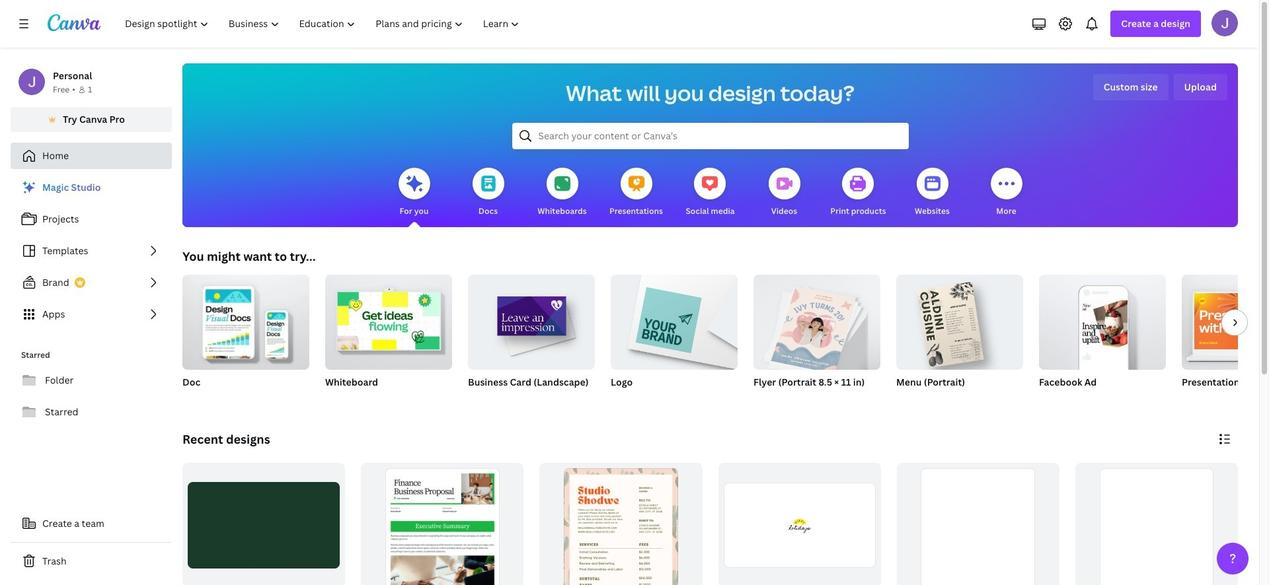 Task type: vqa. For each thing, say whether or not it's contained in the screenshot.
Creative corresponding to Yearly Gantt Chart Planning Whiteboard in Green Yellow Spaced Color Blocks Style image
no



Task type: describe. For each thing, give the bounding box(es) containing it.
top level navigation element
[[116, 11, 531, 37]]



Task type: locate. For each thing, give the bounding box(es) containing it.
Search search field
[[538, 124, 882, 149]]

None search field
[[512, 123, 909, 149]]

group
[[182, 270, 309, 406], [182, 270, 309, 370], [325, 270, 452, 406], [325, 270, 452, 370], [468, 270, 595, 406], [468, 270, 595, 370], [611, 270, 738, 406], [611, 270, 738, 370], [754, 270, 880, 406], [754, 270, 880, 374], [896, 270, 1023, 406], [896, 270, 1023, 370], [1039, 270, 1166, 406], [1039, 270, 1166, 370], [1182, 275, 1269, 406], [1182, 275, 1269, 370], [182, 463, 345, 586], [361, 463, 524, 586], [540, 463, 702, 586], [718, 463, 881, 586]]

list
[[11, 174, 172, 328]]

jacob simon image
[[1212, 10, 1238, 36]]



